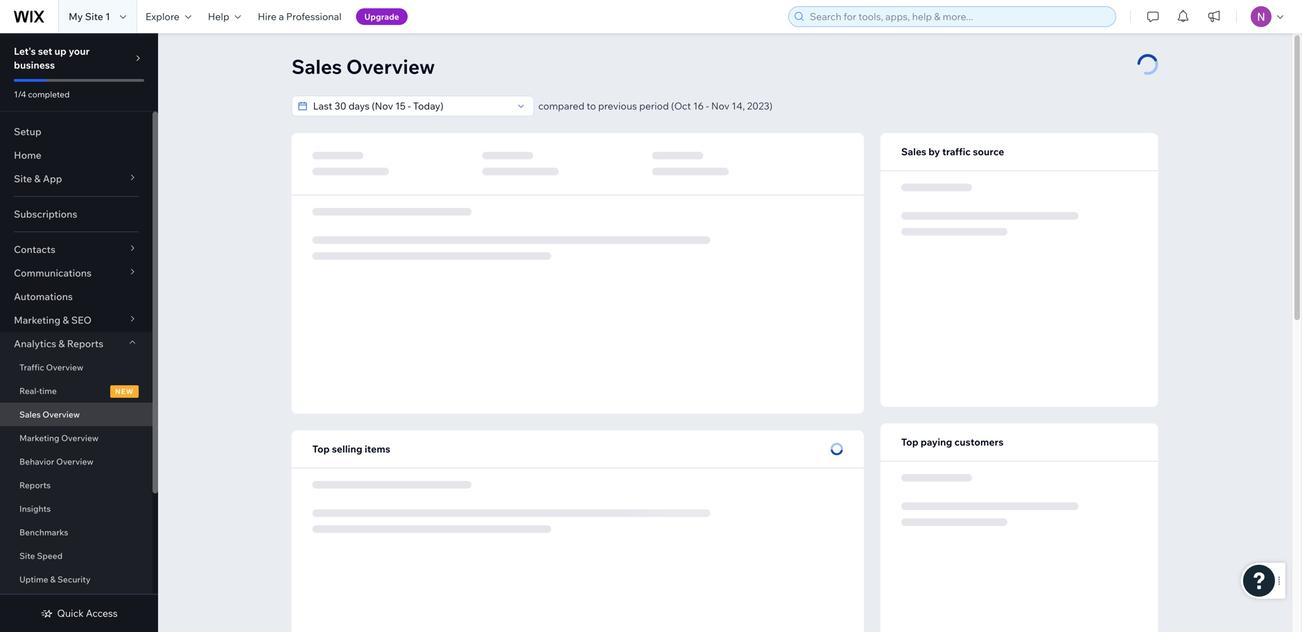 Task type: describe. For each thing, give the bounding box(es) containing it.
uptime & security link
[[0, 568, 153, 591]]

0 vertical spatial site
[[85, 10, 103, 23]]

marketing & seo
[[14, 314, 92, 326]]

& for analytics
[[58, 338, 65, 350]]

site for site speed
[[19, 551, 35, 561]]

to
[[587, 100, 596, 112]]

traffic
[[942, 146, 971, 158]]

traffic overview
[[19, 362, 83, 373]]

reports inside the reports link
[[19, 480, 51, 491]]

14,
[[732, 100, 745, 112]]

let's set up your business
[[14, 45, 90, 71]]

marketing overview
[[19, 433, 99, 443]]

home
[[14, 149, 41, 161]]

new
[[115, 387, 134, 396]]

speed
[[37, 551, 63, 561]]

set
[[38, 45, 52, 57]]

hire
[[258, 10, 277, 23]]

traffic overview link
[[0, 356, 153, 379]]

contacts button
[[0, 238, 153, 261]]

hire a professional
[[258, 10, 342, 23]]

my site 1
[[69, 10, 110, 23]]

sales inside sidebar element
[[19, 409, 41, 420]]

benchmarks link
[[0, 521, 153, 544]]

1/4 completed
[[14, 89, 70, 99]]

communications
[[14, 267, 92, 279]]

communications button
[[0, 261, 153, 285]]

insights
[[19, 504, 51, 514]]

help
[[208, 10, 229, 23]]

reports inside analytics & reports dropdown button
[[67, 338, 103, 350]]

real-
[[19, 386, 39, 396]]

nov
[[711, 100, 730, 112]]

top selling items
[[312, 443, 390, 455]]

setup link
[[0, 120, 153, 144]]

analytics
[[14, 338, 56, 350]]

uptime & security
[[19, 574, 90, 585]]

top for top paying customers
[[901, 436, 919, 448]]

2023)
[[747, 100, 773, 112]]

subscriptions
[[14, 208, 77, 220]]

reports link
[[0, 474, 153, 497]]

subscriptions link
[[0, 202, 153, 226]]

marketing for marketing & seo
[[14, 314, 60, 326]]

compared
[[538, 100, 585, 112]]

uptime
[[19, 574, 48, 585]]

period
[[639, 100, 669, 112]]

overview for behavior overview link
[[56, 457, 93, 467]]

traffic
[[19, 362, 44, 373]]

app
[[43, 173, 62, 185]]

compared to previous period (oct 16 - nov 14, 2023)
[[538, 100, 773, 112]]

help button
[[200, 0, 249, 33]]

& for site
[[34, 173, 41, 185]]

behavior
[[19, 457, 54, 467]]

site & app
[[14, 173, 62, 185]]



Task type: locate. For each thing, give the bounding box(es) containing it.
site for site & app
[[14, 173, 32, 185]]

overview down marketing overview link
[[56, 457, 93, 467]]

analytics & reports button
[[0, 332, 153, 356]]

0 horizontal spatial sales overview
[[19, 409, 80, 420]]

1 horizontal spatial sales
[[292, 54, 342, 79]]

sales
[[292, 54, 342, 79], [901, 146, 926, 158], [19, 409, 41, 420]]

reports
[[67, 338, 103, 350], [19, 480, 51, 491]]

0 vertical spatial reports
[[67, 338, 103, 350]]

quick
[[57, 607, 84, 620]]

2 vertical spatial site
[[19, 551, 35, 561]]

top for top selling items
[[312, 443, 330, 455]]

site speed link
[[0, 544, 153, 568]]

marketing for marketing overview
[[19, 433, 59, 443]]

overview for the traffic overview link at left bottom
[[46, 362, 83, 373]]

source
[[973, 146, 1004, 158]]

sales overview inside sales overview link
[[19, 409, 80, 420]]

seo
[[71, 314, 92, 326]]

& down marketing & seo
[[58, 338, 65, 350]]

& right uptime
[[50, 574, 56, 585]]

reports down seo
[[67, 338, 103, 350]]

& for uptime
[[50, 574, 56, 585]]

access
[[86, 607, 118, 620]]

business
[[14, 59, 55, 71]]

a
[[279, 10, 284, 23]]

sales overview link
[[0, 403, 153, 426]]

& inside dropdown button
[[58, 338, 65, 350]]

top paying customers
[[901, 436, 1004, 448]]

1 vertical spatial sales
[[901, 146, 926, 158]]

upgrade button
[[356, 8, 408, 25]]

1 vertical spatial site
[[14, 173, 32, 185]]

paying
[[921, 436, 952, 448]]

top
[[901, 436, 919, 448], [312, 443, 330, 455]]

1
[[105, 10, 110, 23]]

customers
[[954, 436, 1004, 448]]

previous
[[598, 100, 637, 112]]

marketing & seo button
[[0, 309, 153, 332]]

time
[[39, 386, 57, 396]]

& left app
[[34, 173, 41, 185]]

Search for tools, apps, help & more... field
[[806, 7, 1111, 26]]

overview down upgrade
[[346, 54, 435, 79]]

None field
[[309, 96, 513, 116]]

explore
[[146, 10, 179, 23]]

0 horizontal spatial top
[[312, 443, 330, 455]]

-
[[706, 100, 709, 112]]

your
[[69, 45, 90, 57]]

sales down real-
[[19, 409, 41, 420]]

& left seo
[[63, 314, 69, 326]]

insights link
[[0, 497, 153, 521]]

security
[[57, 574, 90, 585]]

home link
[[0, 144, 153, 167]]

site left 1
[[85, 10, 103, 23]]

analytics & reports
[[14, 338, 103, 350]]

hire a professional link
[[249, 0, 350, 33]]

1 horizontal spatial sales overview
[[292, 54, 435, 79]]

site inside popup button
[[14, 173, 32, 185]]

site & app button
[[0, 167, 153, 191]]

1 vertical spatial sales overview
[[19, 409, 80, 420]]

quick access
[[57, 607, 118, 620]]

professional
[[286, 10, 342, 23]]

sales left by
[[901, 146, 926, 158]]

let's
[[14, 45, 36, 57]]

site down home
[[14, 173, 32, 185]]

(oct
[[671, 100, 691, 112]]

behavior overview
[[19, 457, 93, 467]]

real-time
[[19, 386, 57, 396]]

overview
[[346, 54, 435, 79], [46, 362, 83, 373], [43, 409, 80, 420], [61, 433, 99, 443], [56, 457, 93, 467]]

site left speed
[[19, 551, 35, 561]]

& for marketing
[[63, 314, 69, 326]]

1 horizontal spatial reports
[[67, 338, 103, 350]]

16
[[693, 100, 704, 112]]

overview up marketing overview
[[43, 409, 80, 420]]

top left "selling"
[[312, 443, 330, 455]]

2 horizontal spatial sales
[[901, 146, 926, 158]]

reports up insights
[[19, 480, 51, 491]]

& inside popup button
[[63, 314, 69, 326]]

sales overview down upgrade
[[292, 54, 435, 79]]

sales by traffic source
[[901, 146, 1004, 158]]

marketing
[[14, 314, 60, 326], [19, 433, 59, 443]]

overview for sales overview link
[[43, 409, 80, 420]]

marketing up analytics
[[14, 314, 60, 326]]

0 horizontal spatial reports
[[19, 480, 51, 491]]

my
[[69, 10, 83, 23]]

sales overview down time
[[19, 409, 80, 420]]

&
[[34, 173, 41, 185], [63, 314, 69, 326], [58, 338, 65, 350], [50, 574, 56, 585]]

marketing up behavior
[[19, 433, 59, 443]]

upgrade
[[364, 11, 399, 22]]

benchmarks
[[19, 527, 68, 538]]

by
[[929, 146, 940, 158]]

overview up behavior overview link
[[61, 433, 99, 443]]

top left paying
[[901, 436, 919, 448]]

& inside popup button
[[34, 173, 41, 185]]

automations
[[14, 291, 73, 303]]

1 horizontal spatial top
[[901, 436, 919, 448]]

completed
[[28, 89, 70, 99]]

1/4
[[14, 89, 26, 99]]

sidebar element
[[0, 33, 158, 632]]

quick access button
[[40, 607, 118, 620]]

behavior overview link
[[0, 450, 153, 474]]

marketing inside popup button
[[14, 314, 60, 326]]

0 vertical spatial sales overview
[[292, 54, 435, 79]]

items
[[365, 443, 390, 455]]

overview down the analytics & reports
[[46, 362, 83, 373]]

site speed
[[19, 551, 63, 561]]

sales down professional
[[292, 54, 342, 79]]

selling
[[332, 443, 362, 455]]

0 horizontal spatial sales
[[19, 409, 41, 420]]

1 vertical spatial reports
[[19, 480, 51, 491]]

contacts
[[14, 243, 55, 256]]

sales overview
[[292, 54, 435, 79], [19, 409, 80, 420]]

automations link
[[0, 285, 153, 309]]

0 vertical spatial marketing
[[14, 314, 60, 326]]

up
[[54, 45, 66, 57]]

marketing overview link
[[0, 426, 153, 450]]

site
[[85, 10, 103, 23], [14, 173, 32, 185], [19, 551, 35, 561]]

setup
[[14, 125, 41, 138]]

1 vertical spatial marketing
[[19, 433, 59, 443]]

overview for marketing overview link
[[61, 433, 99, 443]]

2 vertical spatial sales
[[19, 409, 41, 420]]

0 vertical spatial sales
[[292, 54, 342, 79]]



